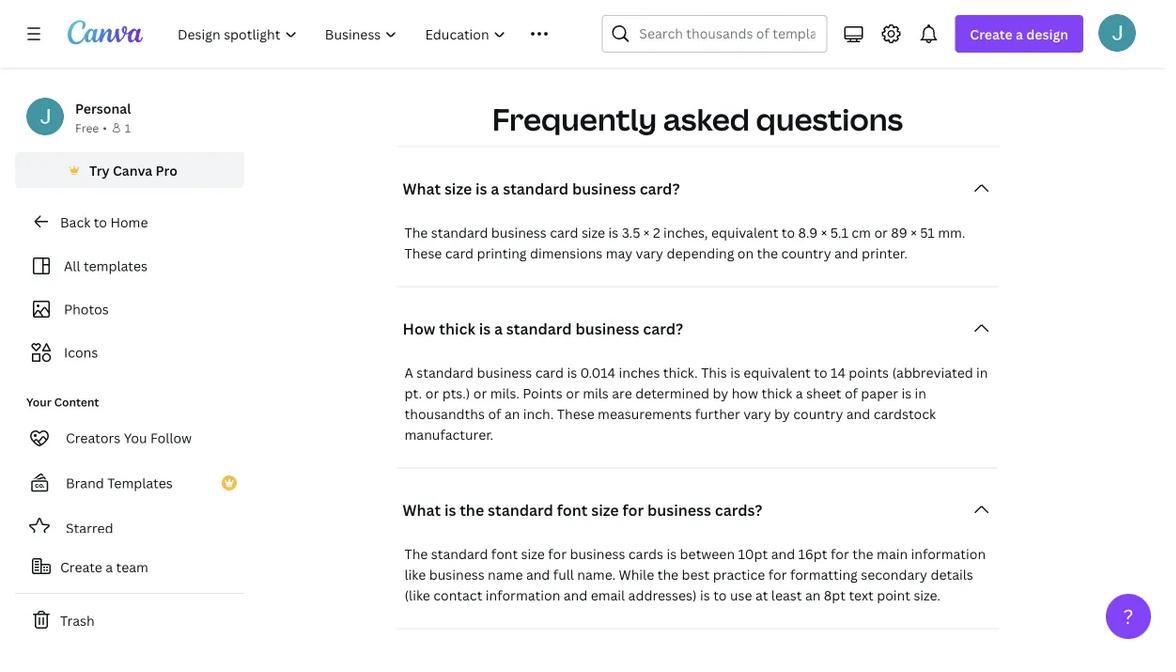 Task type: vqa. For each thing, say whether or not it's contained in the screenshot.
the research brief "text box"
no



Task type: locate. For each thing, give the bounding box(es) containing it.
font up the name
[[492, 546, 518, 563]]

1 vertical spatial country
[[794, 406, 844, 423]]

business inside the standard business card size is 3.5 × 2 inches, equivalent to 8.9 × 5.1 cm or 89 × 51 mm. these card printing dimensions may vary depending on the country and printer.
[[492, 224, 547, 242]]

these inside a standard business card is 0.014 inches thick. this is equivalent to 14 points (abbreviated in pt. or pts.) or mils. points or mils are determined by how thick a sheet of paper is in thousandths of an inch. these measurements further vary by country and cardstock manufacturer.
[[557, 406, 595, 423]]

photos
[[64, 300, 109, 318]]

create a design
[[971, 25, 1069, 43]]

1 vertical spatial in
[[915, 385, 927, 403]]

measurements
[[598, 406, 692, 423]]

to
[[94, 213, 107, 231], [782, 224, 796, 242], [815, 364, 828, 382], [714, 587, 727, 605]]

your content
[[26, 394, 99, 410]]

card? for what size is a standard business card?
[[640, 178, 680, 199]]

standard up printing
[[431, 224, 488, 242]]

and inside the standard business card size is 3.5 × 2 inches, equivalent to 8.9 × 5.1 cm or 89 × 51 mm. these card printing dimensions may vary depending on the country and printer.
[[835, 245, 859, 263]]

font up full
[[557, 500, 588, 520]]

by
[[713, 385, 729, 403], [775, 406, 791, 423]]

to left 8.9
[[782, 224, 796, 242]]

or left the '89' on the top
[[875, 224, 888, 242]]

is up cardstock
[[902, 385, 912, 403]]

starred
[[66, 520, 113, 537]]

1 horizontal spatial vary
[[744, 406, 772, 423]]

0 horizontal spatial create
[[60, 558, 102, 576]]

what for what is the standard font size for business cards?
[[403, 500, 441, 520]]

an down mils.
[[505, 406, 520, 423]]

the
[[405, 224, 428, 242], [405, 546, 428, 563]]

an left "8pt"
[[806, 587, 821, 605]]

0 horizontal spatial ×
[[644, 224, 650, 242]]

0 vertical spatial equivalent
[[712, 224, 779, 242]]

is left '3.5'
[[609, 224, 619, 242]]

a inside dropdown button
[[495, 319, 503, 339]]

these
[[405, 245, 442, 263], [557, 406, 595, 423]]

business up 0.014
[[576, 319, 640, 339]]

size inside the standard font size for business cards is between 10pt and 16pt for the main information like business name and full name. while the best practice for formatting secondary details (like contact information and email addresses) is to use at least an 8pt text point size.
[[521, 546, 545, 563]]

2
[[653, 224, 661, 242]]

1 vertical spatial of
[[488, 406, 502, 423]]

2 vertical spatial card
[[536, 364, 564, 382]]

1 horizontal spatial font
[[557, 500, 588, 520]]

is right this on the right bottom
[[731, 364, 741, 382]]

what
[[403, 178, 441, 199], [403, 500, 441, 520]]

0 vertical spatial vary
[[636, 245, 664, 263]]

and down paper
[[847, 406, 871, 423]]

to inside a standard business card is 0.014 inches thick. this is equivalent to 14 points (abbreviated in pt. or pts.) or mils. points or mils are determined by how thick a sheet of paper is in thousandths of an inch. these measurements further vary by country and cardstock manufacturer.
[[815, 364, 828, 382]]

equivalent up on
[[712, 224, 779, 242]]

john smith image
[[1099, 14, 1137, 51]]

to left 14
[[815, 364, 828, 382]]

1 vertical spatial vary
[[744, 406, 772, 423]]

create inside dropdown button
[[971, 25, 1013, 43]]

1 the from the top
[[405, 224, 428, 242]]

standard up the dimensions
[[503, 178, 569, 199]]

equivalent inside the standard business card size is 3.5 × 2 inches, equivalent to 8.9 × 5.1 cm or 89 × 51 mm. these card printing dimensions may vary depending on the country and printer.
[[712, 224, 779, 242]]

Search search field
[[640, 16, 816, 52]]

templates
[[84, 257, 148, 275]]

equivalent up how
[[744, 364, 811, 382]]

personal
[[75, 99, 131, 117]]

thick inside a standard business card is 0.014 inches thick. this is equivalent to 14 points (abbreviated in pt. or pts.) or mils. points or mils are determined by how thick a sheet of paper is in thousandths of an inch. these measurements further vary by country and cardstock manufacturer.
[[762, 385, 793, 403]]

paper
[[862, 385, 899, 403]]

main
[[877, 546, 908, 563]]

card inside a standard business card is 0.014 inches thick. this is equivalent to 14 points (abbreviated in pt. or pts.) or mils. points or mils are determined by how thick a sheet of paper is in thousandths of an inch. these measurements further vary by country and cardstock manufacturer.
[[536, 364, 564, 382]]

vary inside the standard business card size is 3.5 × 2 inches, equivalent to 8.9 × 5.1 cm or 89 × 51 mm. these card printing dimensions may vary depending on the country and printer.
[[636, 245, 664, 263]]

× left 51
[[911, 224, 918, 242]]

0 vertical spatial card?
[[640, 178, 680, 199]]

is left 0.014
[[567, 364, 577, 382]]

card up points
[[536, 364, 564, 382]]

frequently
[[493, 99, 657, 139]]

card? for how thick is a standard business card?
[[643, 319, 684, 339]]

information down the name
[[486, 587, 561, 605]]

1 vertical spatial card?
[[643, 319, 684, 339]]

the right on
[[757, 245, 779, 263]]

printing
[[477, 245, 527, 263]]

card for size
[[550, 224, 579, 242]]

0 horizontal spatial of
[[488, 406, 502, 423]]

51
[[921, 224, 935, 242]]

design
[[1027, 25, 1069, 43]]

0 horizontal spatial thick
[[439, 319, 476, 339]]

business
[[573, 178, 636, 199], [492, 224, 547, 242], [576, 319, 640, 339], [477, 364, 533, 382], [648, 500, 712, 520], [570, 546, 626, 563], [429, 566, 485, 584]]

a
[[1017, 25, 1024, 43], [491, 178, 500, 199], [495, 319, 503, 339], [796, 385, 804, 403], [106, 558, 113, 576]]

top level navigation element
[[165, 15, 558, 53], [165, 15, 557, 53]]

None search field
[[602, 15, 828, 53]]

?
[[1124, 603, 1134, 630]]

1 vertical spatial what
[[403, 500, 441, 520]]

create for create a team
[[60, 558, 102, 576]]

standard up points
[[507, 319, 572, 339]]

is right how
[[479, 319, 491, 339]]

vary down 2 on the top of page
[[636, 245, 664, 263]]

0 horizontal spatial font
[[492, 546, 518, 563]]

1 horizontal spatial information
[[912, 546, 986, 563]]

1 vertical spatial information
[[486, 587, 561, 605]]

text
[[849, 587, 874, 605]]

an inside the standard font size for business cards is between 10pt and 16pt for the main information like business name and full name. while the best practice for formatting secondary details (like contact information and email addresses) is to use at least an 8pt text point size.
[[806, 587, 821, 605]]

thick
[[439, 319, 476, 339], [762, 385, 793, 403]]

information up details
[[912, 546, 986, 563]]

and down 5.1
[[835, 245, 859, 263]]

size.
[[914, 587, 941, 605]]

is
[[476, 178, 488, 199], [609, 224, 619, 242], [479, 319, 491, 339], [567, 364, 577, 382], [731, 364, 741, 382], [902, 385, 912, 403], [445, 500, 456, 520], [667, 546, 677, 563], [701, 587, 711, 605]]

1 horizontal spatial create
[[971, 25, 1013, 43]]

0 horizontal spatial vary
[[636, 245, 664, 263]]

in down (abbreviated
[[915, 385, 927, 403]]

is up printing
[[476, 178, 488, 199]]

is down manufacturer.
[[445, 500, 456, 520]]

card left printing
[[446, 245, 474, 263]]

? button
[[1107, 594, 1152, 639]]

thick.
[[664, 364, 698, 382]]

the inside dropdown button
[[460, 500, 484, 520]]

standard
[[503, 178, 569, 199], [431, 224, 488, 242], [507, 319, 572, 339], [417, 364, 474, 382], [488, 500, 554, 520], [431, 546, 488, 563]]

business up printing
[[492, 224, 547, 242]]

0 vertical spatial thick
[[439, 319, 476, 339]]

a inside button
[[106, 558, 113, 576]]

try canva pro button
[[15, 152, 244, 188]]

name
[[488, 566, 523, 584]]

inches,
[[664, 224, 708, 242]]

card? up thick.
[[643, 319, 684, 339]]

× left 5.1
[[822, 224, 828, 242]]

of down 14
[[845, 385, 858, 403]]

2 horizontal spatial ×
[[911, 224, 918, 242]]

1 what from the top
[[403, 178, 441, 199]]

trash link
[[15, 602, 244, 639]]

the inside the standard font size for business cards is between 10pt and 16pt for the main information like business name and full name. while the best practice for formatting secondary details (like contact information and email addresses) is to use at least an 8pt text point size.
[[405, 546, 428, 563]]

is down best
[[701, 587, 711, 605]]

0 vertical spatial of
[[845, 385, 858, 403]]

standard up the contact
[[431, 546, 488, 563]]

0 horizontal spatial an
[[505, 406, 520, 423]]

0 horizontal spatial by
[[713, 385, 729, 403]]

1 vertical spatial font
[[492, 546, 518, 563]]

standard up the pts.)
[[417, 364, 474, 382]]

2 the from the top
[[405, 546, 428, 563]]

or
[[875, 224, 888, 242], [426, 385, 439, 403], [474, 385, 487, 403], [566, 385, 580, 403]]

in right (abbreviated
[[977, 364, 989, 382]]

8pt
[[824, 587, 846, 605]]

0 vertical spatial font
[[557, 500, 588, 520]]

card? inside dropdown button
[[640, 178, 680, 199]]

the standard font size for business cards is between 10pt and 16pt for the main information like business name and full name. while the best practice for formatting secondary details (like contact information and email addresses) is to use at least an 8pt text point size.
[[405, 546, 986, 605]]

contact
[[434, 587, 483, 605]]

font
[[557, 500, 588, 520], [492, 546, 518, 563]]

card? inside dropdown button
[[643, 319, 684, 339]]

× left 2 on the top of page
[[644, 224, 650, 242]]

and left 16pt on the bottom of page
[[772, 546, 796, 563]]

an
[[505, 406, 520, 423], [806, 587, 821, 605]]

to left use
[[714, 587, 727, 605]]

equivalent inside a standard business card is 0.014 inches thick. this is equivalent to 14 points (abbreviated in pt. or pts.) or mils. points or mils are determined by how thick a sheet of paper is in thousandths of an inch. these measurements further vary by country and cardstock manufacturer.
[[744, 364, 811, 382]]

equivalent
[[712, 224, 779, 242], [744, 364, 811, 382]]

1 vertical spatial create
[[60, 558, 102, 576]]

business up '3.5'
[[573, 178, 636, 199]]

an inside a standard business card is 0.014 inches thick. this is equivalent to 14 points (abbreviated in pt. or pts.) or mils. points or mils are determined by how thick a sheet of paper is in thousandths of an inch. these measurements further vary by country and cardstock manufacturer.
[[505, 406, 520, 423]]

of
[[845, 385, 858, 403], [488, 406, 502, 423]]

try
[[89, 161, 110, 179]]

card? up 2 on the top of page
[[640, 178, 680, 199]]

2 × from the left
[[822, 224, 828, 242]]

0 vertical spatial in
[[977, 364, 989, 382]]

or inside the standard business card size is 3.5 × 2 inches, equivalent to 8.9 × 5.1 cm or 89 × 51 mm. these card printing dimensions may vary depending on the country and printer.
[[875, 224, 888, 242]]

1 vertical spatial the
[[405, 546, 428, 563]]

of down mils.
[[488, 406, 502, 423]]

create inside button
[[60, 558, 102, 576]]

2 what from the top
[[403, 500, 441, 520]]

1 horizontal spatial an
[[806, 587, 821, 605]]

1 × from the left
[[644, 224, 650, 242]]

1 horizontal spatial thick
[[762, 385, 793, 403]]

1 vertical spatial by
[[775, 406, 791, 423]]

1 vertical spatial thick
[[762, 385, 793, 403]]

the inside the standard business card size is 3.5 × 2 inches, equivalent to 8.9 × 5.1 cm or 89 × 51 mm. these card printing dimensions may vary depending on the country and printer.
[[757, 245, 779, 263]]

standard inside the standard business card size is 3.5 × 2 inches, equivalent to 8.9 × 5.1 cm or 89 × 51 mm. these card printing dimensions may vary depending on the country and printer.
[[431, 224, 488, 242]]

1 horizontal spatial ×
[[822, 224, 828, 242]]

the
[[757, 245, 779, 263], [460, 500, 484, 520], [853, 546, 874, 563], [658, 566, 679, 584]]

size
[[445, 178, 472, 199], [582, 224, 606, 242], [592, 500, 619, 520], [521, 546, 545, 563]]

0 horizontal spatial in
[[915, 385, 927, 403]]

1 vertical spatial equivalent
[[744, 364, 811, 382]]

card for thick
[[536, 364, 564, 382]]

cardstock
[[874, 406, 937, 423]]

how thick is a standard business card? button
[[397, 310, 999, 348]]

create left design
[[971, 25, 1013, 43]]

email
[[591, 587, 625, 605]]

1 vertical spatial an
[[806, 587, 821, 605]]

1 vertical spatial these
[[557, 406, 595, 423]]

10pt
[[739, 546, 768, 563]]

1
[[125, 120, 131, 135]]

your
[[26, 394, 51, 410]]

0 vertical spatial country
[[782, 245, 832, 263]]

by right further
[[775, 406, 791, 423]]

0 vertical spatial an
[[505, 406, 520, 423]]

the inside the standard business card size is 3.5 × 2 inches, equivalent to 8.9 × 5.1 cm or 89 × 51 mm. these card printing dimensions may vary depending on the country and printer.
[[405, 224, 428, 242]]

1 horizontal spatial of
[[845, 385, 858, 403]]

business up between
[[648, 500, 712, 520]]

a up mils.
[[495, 319, 503, 339]]

vary down how
[[744, 406, 772, 423]]

points
[[523, 385, 563, 403]]

country down 8.9
[[782, 245, 832, 263]]

0 horizontal spatial these
[[405, 245, 442, 263]]

to inside the standard business card size is 3.5 × 2 inches, equivalent to 8.9 × 5.1 cm or 89 × 51 mm. these card printing dimensions may vary depending on the country and printer.
[[782, 224, 796, 242]]

mils
[[583, 385, 609, 403]]

to right "back"
[[94, 213, 107, 231]]

a left design
[[1017, 25, 1024, 43]]

or right pt.
[[426, 385, 439, 403]]

a left team
[[106, 558, 113, 576]]

card up the dimensions
[[550, 224, 579, 242]]

a left the sheet
[[796, 385, 804, 403]]

and inside a standard business card is 0.014 inches thick. this is equivalent to 14 points (abbreviated in pt. or pts.) or mils. points or mils are determined by how thick a sheet of paper is in thousandths of an inch. these measurements further vary by country and cardstock manufacturer.
[[847, 406, 871, 423]]

and
[[835, 245, 859, 263], [847, 406, 871, 423], [772, 546, 796, 563], [526, 566, 550, 584], [564, 587, 588, 605]]

card?
[[640, 178, 680, 199], [643, 319, 684, 339]]

0 vertical spatial what
[[403, 178, 441, 199]]

these down mils
[[557, 406, 595, 423]]

these inside the standard business card size is 3.5 × 2 inches, equivalent to 8.9 × 5.1 cm or 89 × 51 mm. these card printing dimensions may vary depending on the country and printer.
[[405, 245, 442, 263]]

is inside dropdown button
[[479, 319, 491, 339]]

business inside what is the standard font size for business cards? dropdown button
[[648, 500, 712, 520]]

country
[[782, 245, 832, 263], [794, 406, 844, 423]]

vary inside a standard business card is 0.014 inches thick. this is equivalent to 14 points (abbreviated in pt. or pts.) or mils. points or mils are determined by how thick a sheet of paper is in thousandths of an inch. these measurements further vary by country and cardstock manufacturer.
[[744, 406, 772, 423]]

0 vertical spatial these
[[405, 245, 442, 263]]

for
[[623, 500, 644, 520], [548, 546, 567, 563], [831, 546, 850, 563], [769, 566, 787, 584]]

information
[[912, 546, 986, 563], [486, 587, 561, 605]]

standard up the name
[[488, 500, 554, 520]]

the down manufacturer.
[[460, 500, 484, 520]]

0 vertical spatial create
[[971, 25, 1013, 43]]

team
[[116, 558, 148, 576]]

the for what size is a standard business card?
[[405, 224, 428, 242]]

business up mils.
[[477, 364, 533, 382]]

font inside the standard font size for business cards is between 10pt and 16pt for the main information like business name and full name. while the best practice for formatting secondary details (like contact information and email addresses) is to use at least an 8pt text point size.
[[492, 546, 518, 563]]

these up how
[[405, 245, 442, 263]]

country down the sheet
[[794, 406, 844, 423]]

0 vertical spatial the
[[405, 224, 428, 242]]

for up cards
[[623, 500, 644, 520]]

0 vertical spatial card
[[550, 224, 579, 242]]

a up printing
[[491, 178, 500, 199]]

create down starred
[[60, 558, 102, 576]]

and left full
[[526, 566, 550, 584]]

by up further
[[713, 385, 729, 403]]

1 horizontal spatial these
[[557, 406, 595, 423]]

frequently asked questions
[[493, 99, 904, 139]]

to inside the standard font size for business cards is between 10pt and 16pt for the main information like business name and full name. while the best practice for formatting secondary details (like contact information and email addresses) is to use at least an 8pt text point size.
[[714, 587, 727, 605]]



Task type: describe. For each thing, give the bounding box(es) containing it.
is right cards
[[667, 546, 677, 563]]

how
[[732, 385, 759, 403]]

photos link
[[26, 291, 233, 327]]

cards
[[629, 546, 664, 563]]

font inside dropdown button
[[557, 500, 588, 520]]

how
[[403, 319, 436, 339]]

all
[[64, 257, 80, 275]]

thick inside dropdown button
[[439, 319, 476, 339]]

details
[[931, 566, 974, 584]]

for up formatting
[[831, 546, 850, 563]]

1 horizontal spatial by
[[775, 406, 791, 423]]

create a team
[[60, 558, 148, 576]]

business inside what size is a standard business card? dropdown button
[[573, 178, 636, 199]]

name.
[[578, 566, 616, 584]]

equivalent for how thick is a standard business card?
[[744, 364, 811, 382]]

create a design button
[[956, 15, 1084, 53]]

a standard business card is 0.014 inches thick. this is equivalent to 14 points (abbreviated in pt. or pts.) or mils. points or mils are determined by how thick a sheet of paper is in thousandths of an inch. these measurements further vary by country and cardstock manufacturer.
[[405, 364, 989, 444]]

standard inside dropdown button
[[507, 319, 572, 339]]

business up the contact
[[429, 566, 485, 584]]

points
[[849, 364, 890, 382]]

business up name.
[[570, 546, 626, 563]]

determined
[[636, 385, 710, 403]]

back
[[60, 213, 90, 231]]

free
[[75, 120, 99, 135]]

89
[[892, 224, 908, 242]]

inches
[[619, 364, 660, 382]]

dimensions
[[530, 245, 603, 263]]

business inside how thick is a standard business card? dropdown button
[[576, 319, 640, 339]]

depending
[[667, 245, 735, 263]]

cm
[[852, 224, 872, 242]]

point
[[877, 587, 911, 605]]

home
[[110, 213, 148, 231]]

mm.
[[939, 224, 966, 242]]

starred link
[[15, 510, 244, 547]]

between
[[680, 546, 735, 563]]

3.5
[[622, 224, 641, 242]]

the standard business card size is 3.5 × 2 inches, equivalent to 8.9 × 5.1 cm or 89 × 51 mm. these card printing dimensions may vary depending on the country and printer.
[[405, 224, 966, 263]]

brand templates
[[66, 474, 173, 492]]

free •
[[75, 120, 107, 135]]

how thick is a standard business card?
[[403, 319, 684, 339]]

brand templates link
[[15, 465, 244, 502]]

templates
[[107, 474, 173, 492]]

for up full
[[548, 546, 567, 563]]

8.9
[[799, 224, 818, 242]]

the left main
[[853, 546, 874, 563]]

printer.
[[862, 245, 908, 263]]

14
[[831, 364, 846, 382]]

brand
[[66, 474, 104, 492]]

further
[[696, 406, 741, 423]]

•
[[103, 120, 107, 135]]

country inside the standard business card size is 3.5 × 2 inches, equivalent to 8.9 × 5.1 cm or 89 × 51 mm. these card printing dimensions may vary depending on the country and printer.
[[782, 245, 832, 263]]

0 horizontal spatial information
[[486, 587, 561, 605]]

what for what size is a standard business card?
[[403, 178, 441, 199]]

like
[[405, 566, 426, 584]]

content
[[54, 394, 99, 410]]

back to home
[[60, 213, 148, 231]]

mils.
[[491, 385, 520, 403]]

thousandths
[[405, 406, 485, 423]]

formatting
[[791, 566, 858, 584]]

size inside the standard business card size is 3.5 × 2 inches, equivalent to 8.9 × 5.1 cm or 89 × 51 mm. these card printing dimensions may vary depending on the country and printer.
[[582, 224, 606, 242]]

3 × from the left
[[911, 224, 918, 242]]

follow
[[150, 429, 192, 447]]

and down full
[[564, 587, 588, 605]]

1 vertical spatial card
[[446, 245, 474, 263]]

for inside dropdown button
[[623, 500, 644, 520]]

questions
[[757, 99, 904, 139]]

0 vertical spatial information
[[912, 546, 986, 563]]

what size is a standard business card? button
[[397, 170, 999, 208]]

inch.
[[524, 406, 554, 423]]

1 horizontal spatial in
[[977, 364, 989, 382]]

best
[[682, 566, 710, 584]]

country inside a standard business card is 0.014 inches thick. this is equivalent to 14 points (abbreviated in pt. or pts.) or mils. points or mils are determined by how thick a sheet of paper is in thousandths of an inch. these measurements further vary by country and cardstock manufacturer.
[[794, 406, 844, 423]]

a
[[405, 364, 414, 382]]

create a team button
[[15, 548, 244, 586]]

pt.
[[405, 385, 422, 403]]

create for create a design
[[971, 25, 1013, 43]]

the up 'addresses)' on the right bottom of page
[[658, 566, 679, 584]]

addresses)
[[629, 587, 697, 605]]

or left mils
[[566, 385, 580, 403]]

icons link
[[26, 335, 233, 370]]

what is the standard font size for business cards? button
[[397, 492, 999, 529]]

standard inside the standard font size for business cards is between 10pt and 16pt for the main information like business name and full name. while the best practice for formatting secondary details (like contact information and email addresses) is to use at least an 8pt text point size.
[[431, 546, 488, 563]]

use
[[731, 587, 753, 605]]

0 vertical spatial by
[[713, 385, 729, 403]]

all templates link
[[26, 248, 233, 284]]

creators
[[66, 429, 121, 447]]

5.1
[[831, 224, 849, 242]]

pro
[[156, 161, 178, 179]]

this
[[702, 364, 728, 382]]

at
[[756, 587, 769, 605]]

all templates
[[64, 257, 148, 275]]

canva
[[113, 161, 153, 179]]

you
[[124, 429, 147, 447]]

full
[[554, 566, 574, 584]]

sheet
[[807, 385, 842, 403]]

least
[[772, 587, 803, 605]]

is inside the standard business card size is 3.5 × 2 inches, equivalent to 8.9 × 5.1 cm or 89 × 51 mm. these card printing dimensions may vary depending on the country and printer.
[[609, 224, 619, 242]]

what size is a standard business card?
[[403, 178, 680, 199]]

what is the standard font size for business cards?
[[403, 500, 763, 520]]

creators you follow
[[66, 429, 192, 447]]

standard inside a standard business card is 0.014 inches thick. this is equivalent to 14 points (abbreviated in pt. or pts.) or mils. points or mils are determined by how thick a sheet of paper is in thousandths of an inch. these measurements further vary by country and cardstock manufacturer.
[[417, 364, 474, 382]]

equivalent for what size is a standard business card?
[[712, 224, 779, 242]]

the for what is the standard font size for business cards?
[[405, 546, 428, 563]]

trash
[[60, 612, 95, 630]]

on
[[738, 245, 754, 263]]

(abbreviated
[[893, 364, 974, 382]]

0.014
[[581, 364, 616, 382]]

asked
[[664, 99, 750, 139]]

for up least
[[769, 566, 787, 584]]

business inside a standard business card is 0.014 inches thick. this is equivalent to 14 points (abbreviated in pt. or pts.) or mils. points or mils are determined by how thick a sheet of paper is in thousandths of an inch. these measurements further vary by country and cardstock manufacturer.
[[477, 364, 533, 382]]

back to home link
[[15, 203, 244, 241]]

16pt
[[799, 546, 828, 563]]

or right the pts.)
[[474, 385, 487, 403]]

a inside a standard business card is 0.014 inches thick. this is equivalent to 14 points (abbreviated in pt. or pts.) or mils. points or mils are determined by how thick a sheet of paper is in thousandths of an inch. these measurements further vary by country and cardstock manufacturer.
[[796, 385, 804, 403]]



